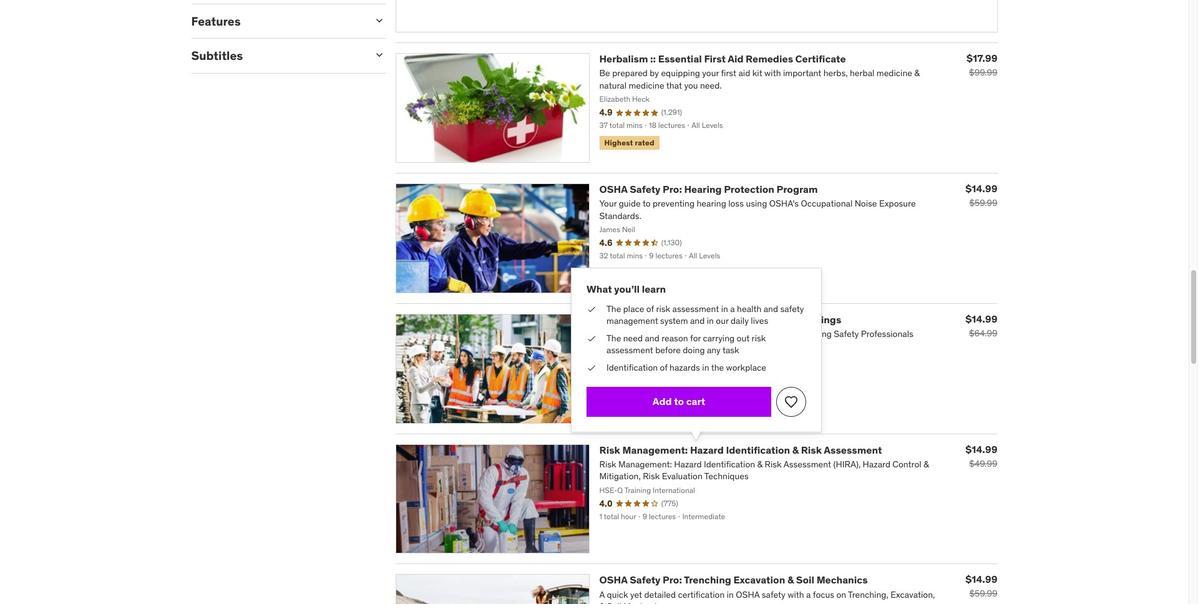 Task type: vqa. For each thing, say whether or not it's contained in the screenshot.


Task type: describe. For each thing, give the bounding box(es) containing it.
small image for features
[[373, 14, 386, 27]]

hearing
[[685, 183, 722, 195]]

herbalism
[[600, 53, 648, 65]]

& down the risk management: hazard identification & risk assessment link
[[758, 459, 763, 470]]

osha safety pro: hearing protection program link
[[600, 183, 818, 195]]

q training
[[618, 486, 651, 495]]

doing
[[683, 345, 705, 356]]

1 total hour
[[600, 512, 637, 521]]

control
[[893, 459, 922, 470]]

workplace
[[727, 362, 767, 373]]

you'll
[[615, 283, 640, 296]]

0 vertical spatial management:
[[623, 444, 688, 456]]

a
[[731, 303, 735, 314]]

safety for trenching
[[630, 574, 661, 587]]

hazard right (hira), on the bottom right
[[863, 459, 891, 470]]

osha safety pro: hearing protection program
[[600, 183, 818, 195]]

daily
[[731, 315, 749, 327]]

xsmall image
[[587, 303, 597, 315]]

2 horizontal spatial and
[[764, 303, 779, 314]]

0 vertical spatial identification
[[607, 362, 658, 373]]

1 vertical spatial of
[[660, 362, 668, 373]]

soil
[[797, 574, 815, 587]]

remedies
[[746, 53, 794, 65]]

the place of risk assessment in a health and safety management system and in our daily lives
[[607, 303, 805, 327]]

protection
[[724, 183, 775, 195]]

risk management: hazard identification & risk assessment link
[[600, 444, 883, 456]]

osha safety pro: trenching excavation & soil mechanics
[[600, 574, 868, 587]]

1 vertical spatial identification
[[726, 444, 791, 456]]

subtitles button
[[191, 48, 363, 63]]

$17.99 $99.99
[[967, 52, 998, 78]]

$17.99
[[967, 52, 998, 64]]

xsmall image for the
[[587, 333, 597, 345]]

features
[[191, 13, 241, 28]]

add
[[653, 395, 672, 408]]

reason
[[662, 333, 688, 344]]

essential
[[659, 53, 702, 65]]

$14.99 $49.99
[[966, 443, 998, 469]]

2 vertical spatial in
[[703, 362, 710, 373]]

the need and reason for carrying out risk assessment before doing any task
[[607, 333, 766, 356]]

the for the need and reason for carrying out risk assessment before doing any task
[[607, 333, 622, 344]]

$14.99 for osha safety pro: trenching excavation & soil mechanics
[[966, 573, 998, 586]]

aid
[[728, 53, 744, 65]]

mechanics
[[817, 574, 868, 587]]

$49.99
[[970, 458, 998, 469]]

herbalism :: essential first aid remedies certificate link
[[600, 53, 846, 65]]

1
[[600, 512, 603, 521]]

hour
[[621, 512, 637, 521]]

pro: for hearing
[[663, 183, 682, 195]]

add to cart
[[653, 395, 706, 408]]

risk inside the need and reason for carrying out risk assessment before doing any task
[[752, 333, 766, 344]]

$14.99 $59.99 for osha safety pro: hearing protection program
[[966, 182, 998, 208]]

out
[[737, 333, 750, 344]]

place
[[624, 303, 645, 314]]

program
[[777, 183, 818, 195]]

osha for osha safety pro: trenching excavation & soil mechanics
[[600, 574, 628, 587]]

pro: for trenching
[[663, 574, 682, 587]]

hazard up evaluation
[[675, 459, 702, 470]]

to
[[674, 395, 684, 408]]

& down wishlist icon on the right of page
[[793, 444, 799, 456]]

safety for conducting
[[630, 313, 661, 326]]

$99.99
[[970, 67, 998, 78]]

cart
[[687, 395, 706, 408]]

$64.99
[[970, 328, 998, 339]]

9
[[643, 512, 648, 521]]

2 vertical spatial identification
[[704, 459, 756, 470]]

risk management: hazard identification & risk assessment risk management: hazard identification & risk assessment (hira), hazard control & mitigation, risk evaluation techniques hse-q training international
[[600, 444, 930, 495]]

$14.99 for osha safety training: conducting safety meetings
[[966, 313, 998, 325]]

the
[[712, 362, 724, 373]]



Task type: locate. For each thing, give the bounding box(es) containing it.
total
[[604, 512, 620, 521]]

2 xsmall image from the top
[[587, 362, 597, 374]]

evaluation
[[662, 471, 703, 482]]

of
[[647, 303, 654, 314], [660, 362, 668, 373]]

1 osha from the top
[[600, 183, 628, 195]]

1 vertical spatial assessment
[[784, 459, 832, 470]]

certificate
[[796, 53, 846, 65]]

hazard up the techniques
[[691, 444, 724, 456]]

in left the
[[703, 362, 710, 373]]

$59.99
[[970, 197, 998, 208], [970, 588, 998, 600]]

osha safety pro: trenching excavation & soil mechanics link
[[600, 574, 868, 587]]

risk inside the place of risk assessment in a health and safety management system and in our daily lives
[[656, 303, 671, 314]]

&
[[793, 444, 799, 456], [758, 459, 763, 470], [924, 459, 930, 470], [788, 574, 794, 587]]

0 vertical spatial small image
[[373, 14, 386, 27]]

for
[[691, 333, 701, 344]]

1 horizontal spatial of
[[660, 362, 668, 373]]

training:
[[663, 313, 704, 326]]

osha for osha safety pro: hearing protection program
[[600, 183, 628, 195]]

$14.99 $59.99
[[966, 182, 998, 208], [966, 573, 998, 600]]

risk right out
[[752, 333, 766, 344]]

::
[[651, 53, 656, 65]]

& right control
[[924, 459, 930, 470]]

4 $14.99 from the top
[[966, 573, 998, 586]]

0 horizontal spatial of
[[647, 303, 654, 314]]

1 vertical spatial $14.99 $59.99
[[966, 573, 998, 600]]

assessment down need
[[607, 345, 654, 356]]

0 horizontal spatial and
[[645, 333, 660, 344]]

before
[[656, 345, 681, 356]]

0 vertical spatial assessment
[[673, 303, 720, 314]]

1 vertical spatial and
[[691, 315, 705, 327]]

carrying
[[703, 333, 735, 344]]

the inside the place of risk assessment in a health and safety management system and in our daily lives
[[607, 303, 622, 314]]

of down before in the right bottom of the page
[[660, 362, 668, 373]]

small image
[[373, 14, 386, 27], [373, 49, 386, 61]]

excavation
[[734, 574, 786, 587]]

safety
[[630, 183, 661, 195], [630, 313, 661, 326], [764, 313, 795, 326], [630, 574, 661, 587]]

$59.99 for osha safety pro: trenching excavation & soil mechanics
[[970, 588, 998, 600]]

$14.99
[[966, 182, 998, 195], [966, 313, 998, 325], [966, 443, 998, 456], [966, 573, 998, 586]]

2 vertical spatial and
[[645, 333, 660, 344]]

1 vertical spatial xsmall image
[[587, 362, 597, 374]]

(775)
[[662, 499, 679, 508]]

1 vertical spatial risk
[[752, 333, 766, 344]]

1 horizontal spatial assessment
[[673, 303, 720, 314]]

wishlist image
[[784, 394, 799, 409]]

what
[[587, 283, 612, 296]]

safety for hearing
[[630, 183, 661, 195]]

what you'll learn
[[587, 283, 666, 296]]

intermediate
[[683, 512, 726, 521]]

health
[[737, 303, 762, 314]]

pro: left trenching
[[663, 574, 682, 587]]

1 small image from the top
[[373, 14, 386, 27]]

subtitles
[[191, 48, 243, 63]]

of right place
[[647, 303, 654, 314]]

in left a
[[722, 303, 729, 314]]

herbalism :: essential first aid remedies certificate
[[600, 53, 846, 65]]

1 vertical spatial $59.99
[[970, 588, 998, 600]]

0 vertical spatial $14.99 $59.99
[[966, 182, 998, 208]]

2 $59.99 from the top
[[970, 588, 998, 600]]

2 vertical spatial osha
[[600, 574, 628, 587]]

learn
[[642, 283, 666, 296]]

international
[[653, 486, 696, 495]]

2 pro: from the top
[[663, 574, 682, 587]]

the left need
[[607, 333, 622, 344]]

0 vertical spatial the
[[607, 303, 622, 314]]

$59.99 for osha safety pro: hearing protection program
[[970, 197, 998, 208]]

4.0
[[600, 498, 613, 509]]

the inside the need and reason for carrying out risk assessment before doing any task
[[607, 333, 622, 344]]

and inside the need and reason for carrying out risk assessment before doing any task
[[645, 333, 660, 344]]

first
[[705, 53, 726, 65]]

(hira),
[[834, 459, 861, 470]]

1 vertical spatial small image
[[373, 49, 386, 61]]

the
[[607, 303, 622, 314], [607, 333, 622, 344]]

1 horizontal spatial and
[[691, 315, 705, 327]]

xsmall image for identification
[[587, 362, 597, 374]]

2 the from the top
[[607, 333, 622, 344]]

1 vertical spatial assessment
[[607, 345, 654, 356]]

pro: left hearing
[[663, 183, 682, 195]]

assessment inside the place of risk assessment in a health and safety management system and in our daily lives
[[673, 303, 720, 314]]

risk
[[600, 444, 621, 456], [802, 444, 822, 456], [600, 459, 617, 470], [765, 459, 782, 470], [643, 471, 660, 482]]

identification
[[607, 362, 658, 373], [726, 444, 791, 456], [704, 459, 756, 470]]

& left soil
[[788, 574, 794, 587]]

1 vertical spatial the
[[607, 333, 622, 344]]

lectures
[[649, 512, 676, 521]]

assessment inside the need and reason for carrying out risk assessment before doing any task
[[607, 345, 654, 356]]

0 horizontal spatial risk
[[656, 303, 671, 314]]

xsmall image
[[587, 333, 597, 345], [587, 362, 597, 374]]

assessment
[[673, 303, 720, 314], [607, 345, 654, 356]]

and right need
[[645, 333, 660, 344]]

add to cart button
[[587, 387, 772, 417]]

system
[[661, 315, 688, 327]]

1 vertical spatial management:
[[619, 459, 672, 470]]

0 vertical spatial xsmall image
[[587, 333, 597, 345]]

identification of hazards in the workplace
[[607, 362, 767, 373]]

mitigation,
[[600, 471, 641, 482]]

of inside the place of risk assessment in a health and safety management system and in our daily lives
[[647, 303, 654, 314]]

the for the place of risk assessment in a health and safety management system and in our daily lives
[[607, 303, 622, 314]]

0 vertical spatial in
[[722, 303, 729, 314]]

2 small image from the top
[[373, 49, 386, 61]]

small image for subtitles
[[373, 49, 386, 61]]

management: up mitigation,
[[619, 459, 672, 470]]

assessment up (hira), on the bottom right
[[824, 444, 883, 456]]

2 osha from the top
[[600, 313, 628, 326]]

and up lives
[[764, 303, 779, 314]]

0 horizontal spatial assessment
[[607, 345, 654, 356]]

2 $14.99 from the top
[[966, 313, 998, 325]]

$14.99 for osha safety pro: hearing protection program
[[966, 182, 998, 195]]

pro:
[[663, 183, 682, 195], [663, 574, 682, 587]]

osha safety training: conducting safety meetings
[[600, 313, 842, 326]]

0 vertical spatial osha
[[600, 183, 628, 195]]

and up for
[[691, 315, 705, 327]]

conducting
[[706, 313, 762, 326]]

0 vertical spatial risk
[[656, 303, 671, 314]]

in
[[722, 303, 729, 314], [707, 315, 714, 327], [703, 362, 710, 373]]

management: up evaluation
[[623, 444, 688, 456]]

risk
[[656, 303, 671, 314], [752, 333, 766, 344]]

lives
[[751, 315, 769, 327]]

0 vertical spatial and
[[764, 303, 779, 314]]

1 horizontal spatial risk
[[752, 333, 766, 344]]

1 $59.99 from the top
[[970, 197, 998, 208]]

osha
[[600, 183, 628, 195], [600, 313, 628, 326], [600, 574, 628, 587]]

1 $14.99 from the top
[[966, 182, 998, 195]]

osha for osha safety training: conducting safety meetings
[[600, 313, 628, 326]]

1 vertical spatial osha
[[600, 313, 628, 326]]

0 vertical spatial assessment
[[824, 444, 883, 456]]

osha safety training: conducting safety meetings link
[[600, 313, 842, 326]]

any
[[707, 345, 721, 356]]

management:
[[623, 444, 688, 456], [619, 459, 672, 470]]

3 $14.99 from the top
[[966, 443, 998, 456]]

management
[[607, 315, 659, 327]]

1 vertical spatial in
[[707, 315, 714, 327]]

hse-
[[600, 486, 618, 495]]

risk up system
[[656, 303, 671, 314]]

1 xsmall image from the top
[[587, 333, 597, 345]]

0 vertical spatial of
[[647, 303, 654, 314]]

meetings
[[797, 313, 842, 326]]

hazards
[[670, 362, 701, 373]]

9 lectures
[[643, 512, 676, 521]]

need
[[624, 333, 643, 344]]

assessment left (hira), on the bottom right
[[784, 459, 832, 470]]

assessment up system
[[673, 303, 720, 314]]

0 vertical spatial pro:
[[663, 183, 682, 195]]

$14.99 $64.99
[[966, 313, 998, 339]]

trenching
[[684, 574, 732, 587]]

our
[[716, 315, 729, 327]]

3 osha from the top
[[600, 574, 628, 587]]

1 pro: from the top
[[663, 183, 682, 195]]

$14.99 $59.99 for osha safety pro: trenching excavation & soil mechanics
[[966, 573, 998, 600]]

0 vertical spatial $59.99
[[970, 197, 998, 208]]

techniques
[[705, 471, 749, 482]]

1 vertical spatial pro:
[[663, 574, 682, 587]]

1 the from the top
[[607, 303, 622, 314]]

in left our
[[707, 315, 714, 327]]

task
[[723, 345, 740, 356]]

the left place
[[607, 303, 622, 314]]

2 $14.99 $59.99 from the top
[[966, 573, 998, 600]]

775 reviews element
[[662, 499, 679, 509]]

safety
[[781, 303, 805, 314]]

features button
[[191, 13, 363, 28]]

1 $14.99 $59.99 from the top
[[966, 182, 998, 208]]



